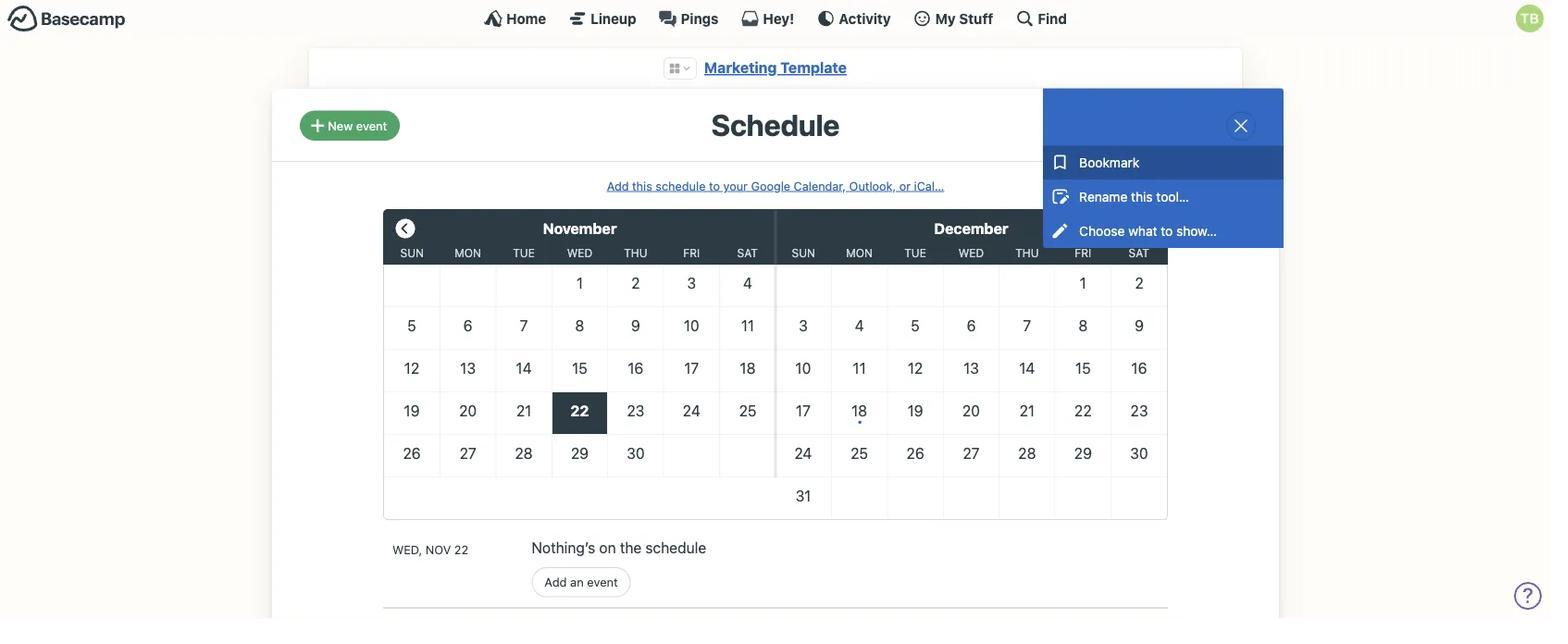 Task type: vqa. For each thing, say whether or not it's contained in the screenshot.
notifications to the bottom
no



Task type: locate. For each thing, give the bounding box(es) containing it.
to inside choose what to show… link
[[1161, 223, 1173, 238]]

1 horizontal spatial thu
[[1015, 246, 1039, 259]]

event
[[356, 118, 387, 132], [587, 575, 618, 589]]

sat down what
[[1129, 246, 1149, 259]]

this
[[632, 178, 652, 192], [1131, 189, 1153, 204]]

1 horizontal spatial sat
[[1129, 246, 1149, 259]]

rename this tool…
[[1079, 189, 1189, 204]]

1 mon from the left
[[455, 246, 481, 259]]

show…
[[1176, 223, 1217, 238]]

0 horizontal spatial mon
[[455, 246, 481, 259]]

this for add
[[632, 178, 652, 192]]

1 horizontal spatial tue
[[904, 246, 926, 259]]

1 vertical spatial add
[[545, 575, 567, 589]]

mon
[[455, 246, 481, 259], [846, 246, 873, 259]]

2 wed from the left
[[959, 246, 984, 259]]

schedule left your
[[656, 178, 706, 192]]

pings
[[681, 10, 719, 26]]

marketing template link
[[704, 59, 847, 76]]

fri
[[683, 246, 700, 259], [1075, 246, 1091, 259]]

0 horizontal spatial sat
[[737, 246, 758, 259]]

1 sun from the left
[[400, 246, 424, 259]]

0 horizontal spatial event
[[356, 118, 387, 132]]

bookmark
[[1079, 155, 1139, 170]]

1 thu from the left
[[624, 246, 647, 259]]

add an event link
[[532, 567, 631, 597]]

sat for november
[[737, 246, 758, 259]]

0 horizontal spatial tue
[[513, 246, 535, 259]]

or
[[899, 178, 911, 192]]

fri for december
[[1075, 246, 1091, 259]]

tue
[[513, 246, 535, 259], [904, 246, 926, 259]]

wed, nov 22
[[392, 542, 468, 556]]

new
[[328, 118, 353, 132]]

0 horizontal spatial wed
[[567, 246, 593, 259]]

0 horizontal spatial thu
[[624, 246, 647, 259]]

2 mon from the left
[[846, 246, 873, 259]]

wed for december
[[959, 246, 984, 259]]

sun for december
[[792, 246, 815, 259]]

2 tue from the left
[[904, 246, 926, 259]]

to
[[709, 178, 720, 192], [1161, 223, 1173, 238]]

thu
[[624, 246, 647, 259], [1015, 246, 1039, 259]]

2 thu from the left
[[1015, 246, 1039, 259]]

1 fri from the left
[[683, 246, 700, 259]]

to right what
[[1161, 223, 1173, 238]]

0 horizontal spatial to
[[709, 178, 720, 192]]

2 sun from the left
[[792, 246, 815, 259]]

add
[[607, 178, 629, 192], [545, 575, 567, 589]]

hey! button
[[741, 9, 794, 28]]

2 sat from the left
[[1129, 246, 1149, 259]]

wed down december
[[959, 246, 984, 259]]

nov
[[426, 542, 451, 556]]

an
[[570, 575, 584, 589]]

1 horizontal spatial fri
[[1075, 246, 1091, 259]]

new event
[[328, 118, 387, 132]]

event right an
[[587, 575, 618, 589]]

1 horizontal spatial to
[[1161, 223, 1173, 238]]

stuff
[[959, 10, 993, 26]]

0 vertical spatial add
[[607, 178, 629, 192]]

1 vertical spatial schedule
[[645, 539, 706, 557]]

sat down your
[[737, 246, 758, 259]]

1 wed from the left
[[567, 246, 593, 259]]

1 horizontal spatial mon
[[846, 246, 873, 259]]

sun
[[400, 246, 424, 259], [792, 246, 815, 259]]

schedule
[[656, 178, 706, 192], [645, 539, 706, 557]]

2 fri from the left
[[1075, 246, 1091, 259]]

lineup link
[[568, 9, 636, 28]]

0 horizontal spatial add
[[545, 575, 567, 589]]

tim burton image
[[1516, 5, 1544, 32]]

sat
[[737, 246, 758, 259], [1129, 246, 1149, 259]]

sat for december
[[1129, 246, 1149, 259]]

1 horizontal spatial this
[[1131, 189, 1153, 204]]

rename
[[1079, 189, 1128, 204]]

add up november
[[607, 178, 629, 192]]

add left an
[[545, 575, 567, 589]]

1 horizontal spatial event
[[587, 575, 618, 589]]

1 sat from the left
[[737, 246, 758, 259]]

event right the new
[[356, 118, 387, 132]]

rename this tool… link
[[1043, 180, 1284, 214]]

wed down november
[[567, 246, 593, 259]]

to left your
[[709, 178, 720, 192]]

add this schedule to your google calendar, outlook, or ical…
[[607, 178, 944, 192]]

1 vertical spatial to
[[1161, 223, 1173, 238]]

find button
[[1016, 9, 1067, 28]]

0 horizontal spatial this
[[632, 178, 652, 192]]

choose what to show… link
[[1043, 214, 1284, 248]]

22
[[454, 542, 468, 556]]

1 horizontal spatial wed
[[959, 246, 984, 259]]

0 vertical spatial event
[[356, 118, 387, 132]]

tool…
[[1156, 189, 1189, 204]]

0 horizontal spatial sun
[[400, 246, 424, 259]]

fri for november
[[683, 246, 700, 259]]

wed
[[567, 246, 593, 259], [959, 246, 984, 259]]

add for add this schedule to your google calendar, outlook, or ical…
[[607, 178, 629, 192]]

1 horizontal spatial sun
[[792, 246, 815, 259]]

1 horizontal spatial add
[[607, 178, 629, 192]]

0 horizontal spatial fri
[[683, 246, 700, 259]]

my stuff button
[[913, 9, 993, 28]]

activity link
[[817, 9, 891, 28]]

1 tue from the left
[[513, 246, 535, 259]]

schedule right the
[[645, 539, 706, 557]]

calendar,
[[794, 178, 846, 192]]



Task type: describe. For each thing, give the bounding box(es) containing it.
on
[[599, 539, 616, 557]]

choose
[[1079, 223, 1125, 238]]

the
[[620, 539, 642, 557]]

sun for november
[[400, 246, 424, 259]]

bookmark link
[[1043, 146, 1284, 180]]

schedule
[[711, 107, 840, 142]]

marketing template
[[704, 59, 847, 76]]

template
[[780, 59, 847, 76]]

lineup
[[591, 10, 636, 26]]

tue for december
[[904, 246, 926, 259]]

find
[[1038, 10, 1067, 26]]

home
[[506, 10, 546, 26]]

google
[[751, 178, 790, 192]]

outlook,
[[849, 178, 896, 192]]

thu for december
[[1015, 246, 1039, 259]]

0 vertical spatial to
[[709, 178, 720, 192]]

november
[[543, 220, 617, 237]]

my
[[935, 10, 956, 26]]

1 vertical spatial event
[[587, 575, 618, 589]]

nothing's on the schedule
[[532, 539, 706, 557]]

home link
[[484, 9, 546, 28]]

mon for december
[[846, 246, 873, 259]]

mon for november
[[455, 246, 481, 259]]

wed for november
[[567, 246, 593, 259]]

activity
[[839, 10, 891, 26]]

marketing
[[704, 59, 777, 76]]

add for add an event
[[545, 575, 567, 589]]

what
[[1128, 223, 1157, 238]]

tue for november
[[513, 246, 535, 259]]

switch accounts image
[[7, 5, 126, 33]]

your
[[723, 178, 748, 192]]

add this schedule to your google calendar, outlook, or ical… link
[[607, 178, 944, 192]]

•
[[857, 414, 862, 428]]

nothing's
[[532, 539, 595, 557]]

new event link
[[300, 111, 400, 141]]

december
[[934, 220, 1008, 237]]

0 vertical spatial schedule
[[656, 178, 706, 192]]

choose what to show…
[[1079, 223, 1217, 238]]

hey!
[[763, 10, 794, 26]]

my stuff
[[935, 10, 993, 26]]

ical…
[[914, 178, 944, 192]]

this for rename
[[1131, 189, 1153, 204]]

add an event
[[545, 575, 618, 589]]

pings button
[[659, 9, 719, 28]]

wed,
[[392, 542, 422, 556]]

thu for november
[[624, 246, 647, 259]]

main element
[[0, 0, 1551, 36]]



